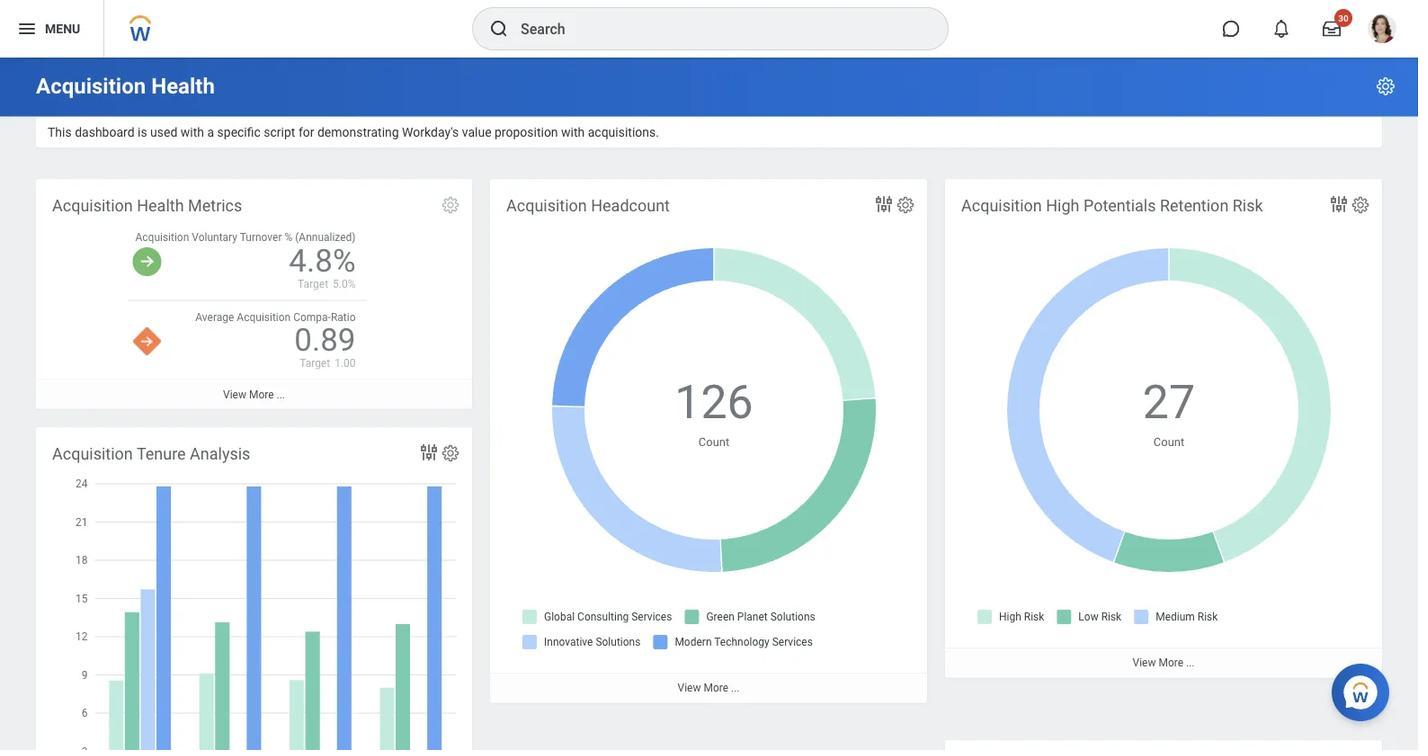 Task type: vqa. For each thing, say whether or not it's contained in the screenshot.
book open "icon"
no



Task type: locate. For each thing, give the bounding box(es) containing it.
view more ... inside acquisition high potentials retention risk element
[[1133, 657, 1195, 669]]

view inside acquisition health metrics "element"
[[223, 388, 246, 401]]

... inside acquisition headcount element
[[731, 682, 740, 695]]

acquisition for acquisition high potentials retention risk
[[962, 197, 1042, 216]]

... inside acquisition high potentials retention risk element
[[1187, 657, 1195, 669]]

2 horizontal spatial view
[[1133, 657, 1156, 669]]

30 button
[[1312, 9, 1353, 49]]

126
[[675, 375, 754, 429]]

headcount
[[591, 197, 670, 216]]

acquisition voluntary turnover % (annualized)
[[135, 231, 356, 244]]

turnover
[[240, 231, 282, 244]]

0 vertical spatial ...
[[277, 388, 285, 401]]

configure and view chart data image
[[1329, 193, 1350, 215]]

2 count from the left
[[1154, 435, 1185, 449]]

more
[[249, 388, 274, 401], [1159, 657, 1184, 669], [704, 682, 729, 695]]

1 vertical spatial target
[[300, 357, 330, 369]]

acquisition up dashboard
[[36, 73, 146, 99]]

acquisition down 'proposition'
[[506, 197, 587, 216]]

0 horizontal spatial ...
[[277, 388, 285, 401]]

configure and view chart data image left 'configure acquisition tenure analysis' image on the bottom left of page
[[418, 442, 440, 463]]

count for 27
[[1154, 435, 1185, 449]]

1.00
[[335, 357, 356, 369]]

2 horizontal spatial more
[[1159, 657, 1184, 669]]

1 vertical spatial view more ...
[[1133, 657, 1195, 669]]

acquisition for acquisition tenure analysis
[[52, 445, 133, 464]]

more for 27
[[1159, 657, 1184, 669]]

health up used
[[151, 73, 215, 99]]

1 count from the left
[[699, 435, 730, 449]]

more inside acquisition health metrics "element"
[[249, 388, 274, 401]]

count for 126
[[699, 435, 730, 449]]

1 horizontal spatial configure and view chart data image
[[873, 193, 895, 215]]

1 horizontal spatial with
[[561, 125, 585, 140]]

1 horizontal spatial count
[[1154, 435, 1185, 449]]

configure and view chart data image inside acquisition headcount element
[[873, 193, 895, 215]]

dashboard
[[75, 125, 135, 140]]

1 horizontal spatial ...
[[731, 682, 740, 695]]

2 vertical spatial ...
[[731, 682, 740, 695]]

0 vertical spatial health
[[151, 73, 215, 99]]

0 horizontal spatial configure and view chart data image
[[418, 442, 440, 463]]

count down 27 button on the right of the page
[[1154, 435, 1185, 449]]

1 horizontal spatial more
[[704, 682, 729, 695]]

view more ... link
[[36, 379, 472, 409], [945, 648, 1383, 678], [490, 673, 927, 703]]

2 with from the left
[[561, 125, 585, 140]]

count down 126 button
[[699, 435, 730, 449]]

1 horizontal spatial view more ...
[[678, 682, 740, 695]]

configure acquisition health metrics image
[[441, 195, 461, 215]]

search image
[[488, 18, 510, 40]]

view
[[223, 388, 246, 401], [1133, 657, 1156, 669], [678, 682, 701, 695]]

view inside acquisition high potentials retention risk element
[[1133, 657, 1156, 669]]

1 horizontal spatial view
[[678, 682, 701, 695]]

with
[[181, 125, 204, 140], [561, 125, 585, 140]]

acquisition left tenure
[[52, 445, 133, 464]]

0 horizontal spatial more
[[249, 388, 274, 401]]

for
[[299, 125, 314, 140]]

0 vertical spatial more
[[249, 388, 274, 401]]

health for acquisition health
[[151, 73, 215, 99]]

2 vertical spatial more
[[704, 682, 729, 695]]

neutral good image
[[133, 248, 161, 276]]

0 horizontal spatial view more ...
[[223, 388, 285, 401]]

(annualized)
[[295, 231, 356, 244]]

2 vertical spatial view more ...
[[678, 682, 740, 695]]

1 vertical spatial configure and view chart data image
[[418, 442, 440, 463]]

target left 1.00
[[300, 357, 330, 369]]

target inside 4.8% target 5.0%
[[298, 277, 328, 290]]

configure and view chart data image inside the acquisition tenure analysis element
[[418, 442, 440, 463]]

view more ... link for 27
[[945, 648, 1383, 678]]

0 vertical spatial view
[[223, 388, 246, 401]]

1 vertical spatial ...
[[1187, 657, 1195, 669]]

acquisition for acquisition voluntary turnover % (annualized)
[[135, 231, 189, 244]]

0.89 target 1.00
[[294, 322, 356, 369]]

view for 27
[[1133, 657, 1156, 669]]

view more ...
[[223, 388, 285, 401], [1133, 657, 1195, 669], [678, 682, 740, 695]]

configure this page image
[[1375, 76, 1397, 97]]

1 vertical spatial view
[[1133, 657, 1156, 669]]

view inside acquisition headcount element
[[678, 682, 701, 695]]

acquisition down dashboard
[[52, 197, 133, 216]]

0 horizontal spatial count
[[699, 435, 730, 449]]

0 horizontal spatial view
[[223, 388, 246, 401]]

specific
[[217, 125, 261, 140]]

0 horizontal spatial with
[[181, 125, 204, 140]]

1 horizontal spatial view more ... link
[[490, 673, 927, 703]]

profile logan mcneil image
[[1368, 14, 1397, 47]]

used
[[150, 125, 178, 140]]

count inside 126 count
[[699, 435, 730, 449]]

inbox large image
[[1323, 20, 1341, 38]]

configure and view chart data image
[[873, 193, 895, 215], [418, 442, 440, 463]]

target for 0.89
[[300, 357, 330, 369]]

0 horizontal spatial view more ... link
[[36, 379, 472, 409]]

1 vertical spatial more
[[1159, 657, 1184, 669]]

0 vertical spatial view more ...
[[223, 388, 285, 401]]

main content
[[0, 58, 1419, 750]]

acquisition for acquisition health metrics
[[52, 197, 133, 216]]

with left a
[[181, 125, 204, 140]]

count
[[699, 435, 730, 449], [1154, 435, 1185, 449]]

...
[[277, 388, 285, 401], [1187, 657, 1195, 669], [731, 682, 740, 695]]

metrics
[[188, 197, 242, 216]]

1 vertical spatial health
[[137, 197, 184, 216]]

view more ... inside acquisition headcount element
[[678, 682, 740, 695]]

0 vertical spatial configure and view chart data image
[[873, 193, 895, 215]]

with right 'proposition'
[[561, 125, 585, 140]]

2 vertical spatial view
[[678, 682, 701, 695]]

target inside 0.89 target 1.00
[[300, 357, 330, 369]]

potentials
[[1084, 197, 1156, 216]]

2 horizontal spatial view more ... link
[[945, 648, 1383, 678]]

acquisition for acquisition headcount
[[506, 197, 587, 216]]

0.89
[[294, 322, 356, 358]]

target
[[298, 277, 328, 290], [300, 357, 330, 369]]

more inside acquisition high potentials retention risk element
[[1159, 657, 1184, 669]]

neutral bad image
[[133, 327, 161, 356]]

acquisition for acquisition health
[[36, 73, 146, 99]]

0 vertical spatial target
[[298, 277, 328, 290]]

30
[[1339, 13, 1349, 23]]

2 horizontal spatial view more ...
[[1133, 657, 1195, 669]]

acquisition health
[[36, 73, 215, 99]]

health
[[151, 73, 215, 99], [137, 197, 184, 216]]

%
[[285, 231, 293, 244]]

acquisition
[[36, 73, 146, 99], [52, 197, 133, 216], [506, 197, 587, 216], [962, 197, 1042, 216], [135, 231, 189, 244], [237, 311, 291, 323], [52, 445, 133, 464]]

ratio
[[331, 311, 356, 323]]

acquisition left high
[[962, 197, 1042, 216]]

more inside acquisition headcount element
[[704, 682, 729, 695]]

126 count
[[675, 375, 754, 449]]

target left 5.0%
[[298, 277, 328, 290]]

health left metrics
[[137, 197, 184, 216]]

count inside 27 count
[[1154, 435, 1185, 449]]

configure and view chart data image left configure acquisition headcount image
[[873, 193, 895, 215]]

main content containing 126
[[0, 58, 1419, 750]]

2 horizontal spatial ...
[[1187, 657, 1195, 669]]

view more ... link for 126
[[490, 673, 927, 703]]

acquisition left compa-
[[237, 311, 291, 323]]

view more ... inside acquisition health metrics "element"
[[223, 388, 285, 401]]

... inside acquisition health metrics "element"
[[277, 388, 285, 401]]

acquisition up neutral good icon
[[135, 231, 189, 244]]

health inside "element"
[[137, 197, 184, 216]]

configure acquisition headcount image
[[896, 195, 916, 215]]



Task type: describe. For each thing, give the bounding box(es) containing it.
voluntary
[[192, 231, 237, 244]]

is
[[138, 125, 147, 140]]

high
[[1046, 197, 1080, 216]]

analysis
[[190, 445, 250, 464]]

27 count
[[1143, 375, 1196, 449]]

configure acquisition tenure analysis image
[[441, 444, 461, 463]]

configure acquisition high potentials retention risk image
[[1351, 195, 1371, 215]]

script
[[264, 125, 295, 140]]

... for 27
[[1187, 657, 1195, 669]]

configure and view chart data image for acquisition tenure analysis
[[418, 442, 440, 463]]

... for 126
[[731, 682, 740, 695]]

configure and view chart data image for acquisition headcount
[[873, 193, 895, 215]]

this dashboard is used with a specific script for demonstrating workday's value proposition with acquisitions.
[[48, 125, 659, 140]]

notifications large image
[[1273, 20, 1291, 38]]

a
[[207, 125, 214, 140]]

target for 4.8%
[[298, 277, 328, 290]]

acquisition tenure analysis
[[52, 445, 250, 464]]

more for 126
[[704, 682, 729, 695]]

27
[[1143, 375, 1196, 429]]

average acquisition compa-ratio
[[195, 311, 356, 323]]

4.8%
[[289, 242, 356, 279]]

acquisition health metrics
[[52, 197, 242, 216]]

risk
[[1233, 197, 1264, 216]]

menu
[[45, 21, 80, 36]]

average
[[195, 311, 234, 323]]

Search Workday  search field
[[521, 9, 911, 49]]

acquisition high potentials retention risk
[[962, 197, 1264, 216]]

view for 126
[[678, 682, 701, 695]]

acquisition headcount element
[[490, 179, 927, 703]]

acquisitions.
[[588, 125, 659, 140]]

this
[[48, 125, 72, 140]]

justify image
[[16, 18, 38, 40]]

menu button
[[0, 0, 104, 58]]

view more ... for 27
[[1133, 657, 1195, 669]]

126 button
[[675, 371, 756, 434]]

4.8% target 5.0%
[[289, 242, 356, 290]]

compa-
[[293, 311, 331, 323]]

acquisition health metrics element
[[36, 179, 472, 409]]

view more ... for 126
[[678, 682, 740, 695]]

value
[[462, 125, 492, 140]]

retention
[[1160, 197, 1229, 216]]

5.0%
[[333, 277, 356, 290]]

demonstrating
[[317, 125, 399, 140]]

1 with from the left
[[181, 125, 204, 140]]

acquisition headcount
[[506, 197, 670, 216]]

workday's
[[402, 125, 459, 140]]

acquisition high potentials retention risk element
[[945, 179, 1383, 678]]

proposition
[[495, 125, 558, 140]]

menu banner
[[0, 0, 1419, 58]]

27 button
[[1143, 371, 1198, 434]]

health for acquisition health metrics
[[137, 197, 184, 216]]

acquisition tenure analysis element
[[36, 427, 472, 750]]

tenure
[[137, 445, 186, 464]]



